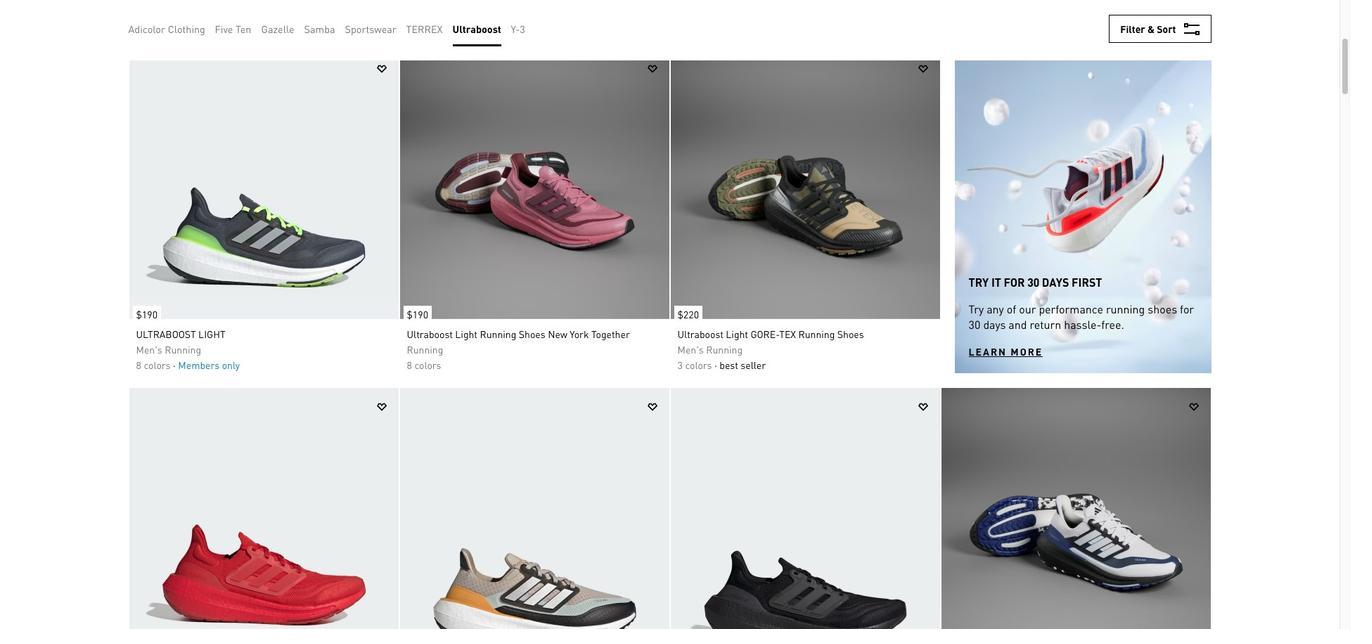 Task type: locate. For each thing, give the bounding box(es) containing it.
best
[[720, 359, 739, 372]]

ultraboost
[[453, 23, 502, 35], [407, 328, 453, 341], [678, 328, 724, 341]]

0 horizontal spatial colors
[[144, 359, 171, 372]]

terrex link
[[406, 21, 443, 37]]

0 horizontal spatial ·
[[173, 359, 176, 372]]

try
[[969, 302, 984, 317]]

clothing
[[168, 23, 205, 35]]

ultraboost inside ultraboost light running shoes new york together running 8 colors
[[407, 328, 453, 341]]

light
[[198, 328, 226, 341]]

0 horizontal spatial $190 link
[[129, 299, 161, 323]]

0 horizontal spatial 3
[[520, 23, 526, 35]]

1 $190 from the left
[[136, 308, 158, 321]]

men's running white ultraboost light c.rdy image
[[942, 389, 1211, 630]]

ultraboost light gore-tex running shoes men's running 3 colors · best seller
[[678, 328, 864, 372]]

1 horizontal spatial $190
[[407, 308, 428, 321]]

2 horizontal spatial colors
[[686, 359, 712, 372]]

1 horizontal spatial 30
[[1028, 275, 1040, 290]]

only
[[222, 359, 240, 372]]

adicolor clothing link
[[128, 21, 205, 37]]

30 right for
[[1028, 275, 1040, 290]]

members
[[178, 359, 220, 372]]

$190
[[136, 308, 158, 321], [407, 308, 428, 321]]

· left "best"
[[715, 359, 718, 372]]

men's down the ultraboost
[[136, 344, 162, 356]]

light for gore-
[[726, 328, 749, 341]]

$190 for ultraboost light
[[136, 308, 158, 321]]

30
[[1028, 275, 1040, 290], [969, 318, 981, 332]]

colors
[[144, 359, 171, 372], [415, 359, 442, 372], [686, 359, 712, 372]]

2 light from the left
[[726, 328, 749, 341]]

gore-
[[751, 328, 780, 341]]

learn more link
[[969, 345, 1044, 359]]

more
[[1011, 346, 1044, 358]]

men's running grey ultraboost light image
[[129, 50, 399, 320]]

1 8 from the left
[[136, 359, 141, 372]]

3 colors from the left
[[686, 359, 712, 372]]

0 horizontal spatial light
[[455, 328, 478, 341]]

light inside ultraboost light running shoes new york together running 8 colors
[[455, 328, 478, 341]]

· left members
[[173, 359, 176, 372]]

running
[[480, 328, 517, 341], [799, 328, 835, 341], [165, 344, 201, 356], [407, 344, 443, 356], [707, 344, 743, 356]]

1 horizontal spatial light
[[726, 328, 749, 341]]

0 horizontal spatial shoes
[[519, 328, 546, 341]]

2 8 from the left
[[407, 359, 412, 372]]

&
[[1148, 23, 1155, 35]]

ultraboost link
[[453, 21, 502, 37]]

light
[[455, 328, 478, 341], [726, 328, 749, 341]]

0 vertical spatial 30
[[1028, 275, 1040, 290]]

30 inside try any of our performance running shoes for 30 days and return hassle-free.
[[969, 318, 981, 332]]

shoes left new
[[519, 328, 546, 341]]

men's down $220 on the right of page
[[678, 344, 704, 356]]

shoes right tex
[[838, 328, 864, 341]]

colors inside ultraboost light gore-tex running shoes men's running 3 colors · best seller
[[686, 359, 712, 372]]

return
[[1030, 318, 1062, 332]]

0 vertical spatial 3
[[520, 23, 526, 35]]

new
[[548, 328, 568, 341]]

shoes
[[519, 328, 546, 341], [838, 328, 864, 341]]

first
[[1072, 275, 1103, 290]]

sort
[[1158, 23, 1177, 35]]

0 horizontal spatial $190
[[136, 308, 158, 321]]

colors for 3
[[686, 359, 712, 372]]

0 horizontal spatial men's
[[136, 344, 162, 356]]

men's
[[136, 344, 162, 356], [678, 344, 704, 356]]

light inside ultraboost light gore-tex running shoes men's running 3 colors · best seller
[[726, 328, 749, 341]]

adicolor
[[128, 23, 165, 35]]

1 $190 link from the left
[[129, 299, 161, 323]]

tex
[[780, 328, 796, 341]]

1 · from the left
[[173, 359, 176, 372]]

1 horizontal spatial shoes
[[838, 328, 864, 341]]

york
[[570, 328, 589, 341]]

30 down try
[[969, 318, 981, 332]]

days
[[984, 318, 1006, 332]]

colors inside ultraboost light running shoes new york together running 8 colors
[[415, 359, 442, 372]]

2 · from the left
[[715, 359, 718, 372]]

3 right ultraboost link at the top left of the page
[[520, 23, 526, 35]]

·
[[173, 359, 176, 372], [715, 359, 718, 372]]

2 shoes from the left
[[838, 328, 864, 341]]

1 horizontal spatial colors
[[415, 359, 442, 372]]

samba
[[304, 23, 335, 35]]

1 men's from the left
[[136, 344, 162, 356]]

$190 link
[[129, 299, 161, 323], [400, 299, 432, 323]]

2 men's from the left
[[678, 344, 704, 356]]

3
[[520, 23, 526, 35], [678, 359, 683, 372]]

ultraboost inside ultraboost light gore-tex running shoes men's running 3 colors · best seller
[[678, 328, 724, 341]]

adicolor clothing
[[128, 23, 205, 35]]

$220
[[678, 308, 699, 321]]

1 horizontal spatial 3
[[678, 359, 683, 372]]

image of floating ultraboost light running shoe. image
[[955, 49, 1212, 374]]

1 horizontal spatial men's
[[678, 344, 704, 356]]

$220 link
[[671, 299, 703, 323]]

1 horizontal spatial ·
[[715, 359, 718, 372]]

8 inside ultraboost light men's running 8 colors · members only
[[136, 359, 141, 372]]

1 vertical spatial 30
[[969, 318, 981, 332]]

$190 link for ultraboost light running shoes new york together
[[400, 299, 432, 323]]

8
[[136, 359, 141, 372], [407, 359, 412, 372]]

3 inside list
[[520, 23, 526, 35]]

men's running black ultraboost light running shoes image
[[671, 389, 940, 630]]

2 colors from the left
[[415, 359, 442, 372]]

0 horizontal spatial 8
[[136, 359, 141, 372]]

and
[[1009, 318, 1028, 332]]

list
[[128, 11, 535, 46]]

sportswear
[[345, 23, 397, 35]]

1 colors from the left
[[144, 359, 171, 372]]

0 horizontal spatial 30
[[969, 318, 981, 332]]

1 shoes from the left
[[519, 328, 546, 341]]

· inside ultraboost light gore-tex running shoes men's running 3 colors · best seller
[[715, 359, 718, 372]]

terrex
[[406, 23, 443, 35]]

colors inside ultraboost light men's running 8 colors · members only
[[144, 359, 171, 372]]

1 vertical spatial 3
[[678, 359, 683, 372]]

· inside ultraboost light men's running 8 colors · members only
[[173, 359, 176, 372]]

men's running beige ultraboost light c.rdy image
[[400, 389, 669, 630]]

performance
[[1039, 302, 1104, 317]]

1 light from the left
[[455, 328, 478, 341]]

try
[[969, 275, 989, 290]]

2 $190 from the left
[[407, 308, 428, 321]]

3 left "best"
[[678, 359, 683, 372]]

1 horizontal spatial 8
[[407, 359, 412, 372]]

1 horizontal spatial $190 link
[[400, 299, 432, 323]]

2 $190 link from the left
[[400, 299, 432, 323]]



Task type: vqa. For each thing, say whether or not it's contained in the screenshot.
Men's Soccer Black Tiro 23 League Sweat Hoodie image
no



Task type: describe. For each thing, give the bounding box(es) containing it.
running inside ultraboost light men's running 8 colors · members only
[[165, 344, 201, 356]]

five
[[215, 23, 233, 35]]

filter
[[1121, 23, 1146, 35]]

list containing adicolor clothing
[[128, 11, 535, 46]]

ultraboost light men's running 8 colors · members only
[[136, 328, 240, 372]]

for
[[1181, 302, 1195, 317]]

it
[[992, 275, 1002, 290]]

gazelle link
[[261, 21, 295, 37]]

for
[[1004, 275, 1025, 290]]

hassle-
[[1065, 318, 1102, 332]]

any
[[987, 302, 1005, 317]]

shoes
[[1148, 302, 1178, 317]]

five ten link
[[215, 21, 252, 37]]

y-
[[511, 23, 520, 35]]

ten
[[236, 23, 252, 35]]

try any of our performance running shoes for 30 days and return hassle-free.
[[969, 302, 1195, 332]]

3 inside ultraboost light gore-tex running shoes men's running 3 colors · best seller
[[678, 359, 683, 372]]

days
[[1043, 275, 1070, 290]]

filter & sort button
[[1110, 15, 1212, 43]]

learn
[[969, 346, 1008, 358]]

men's running yellow ultraboost light gore-tex running shoes image
[[671, 50, 940, 320]]

our
[[1020, 302, 1037, 317]]

free.
[[1102, 318, 1125, 332]]

y-3
[[511, 23, 526, 35]]

ultraboost light running shoes new york together running 8 colors
[[407, 328, 630, 372]]

together
[[592, 328, 630, 341]]

ultraboost
[[136, 328, 196, 341]]

men's running red ultraboost light running shoes image
[[129, 389, 399, 630]]

shoes inside ultraboost light gore-tex running shoes men's running 3 colors · best seller
[[838, 328, 864, 341]]

samba link
[[304, 21, 335, 37]]

$190 link for ultraboost light
[[129, 299, 161, 323]]

colors for 8
[[415, 359, 442, 372]]

try it for 30 days first
[[969, 275, 1103, 290]]

ultraboost for ultraboost light running shoes new york together running 8 colors
[[407, 328, 453, 341]]

running pink ultraboost light running shoes new york together image
[[400, 50, 669, 320]]

light for running
[[455, 328, 478, 341]]

ultraboost for ultraboost
[[453, 23, 502, 35]]

learn more
[[969, 346, 1044, 358]]

filter & sort
[[1121, 23, 1177, 35]]

8 inside ultraboost light running shoes new york together running 8 colors
[[407, 359, 412, 372]]

five ten
[[215, 23, 252, 35]]

of
[[1007, 302, 1017, 317]]

gazelle
[[261, 23, 295, 35]]

sportswear link
[[345, 21, 397, 37]]

men's inside ultraboost light men's running 8 colors · members only
[[136, 344, 162, 356]]

running
[[1107, 302, 1146, 317]]

men's inside ultraboost light gore-tex running shoes men's running 3 colors · best seller
[[678, 344, 704, 356]]

y-3 link
[[511, 21, 526, 37]]

shoes inside ultraboost light running shoes new york together running 8 colors
[[519, 328, 546, 341]]

$190 for ultraboost light running shoes new york together
[[407, 308, 428, 321]]

seller
[[741, 359, 766, 372]]

ultraboost for ultraboost light gore-tex running shoes men's running 3 colors · best seller
[[678, 328, 724, 341]]



